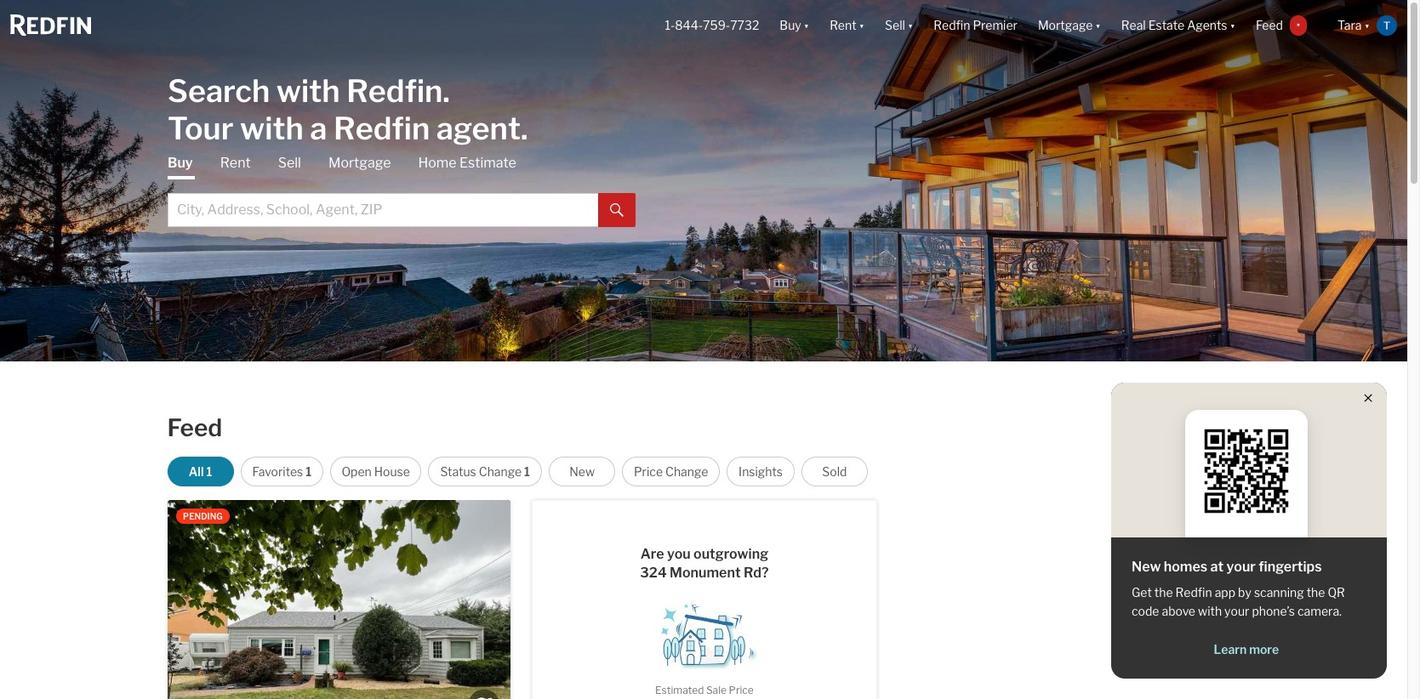 Task type: describe. For each thing, give the bounding box(es) containing it.
all 1
[[189, 465, 212, 479]]

home estimate
[[418, 154, 517, 171]]

real estate agents ▾ link
[[1122, 0, 1236, 51]]

Status Change radio
[[428, 457, 542, 487]]

buy ▾
[[780, 18, 810, 33]]

buy ▾ button
[[770, 0, 820, 51]]

rent ▾
[[830, 18, 865, 33]]

mortgage ▾
[[1038, 18, 1101, 33]]

above
[[1162, 604, 1196, 619]]

sell for sell
[[278, 154, 301, 171]]

0 vertical spatial feed
[[1256, 18, 1283, 33]]

new homes at your fingertips
[[1132, 559, 1322, 575]]

rent ▾ button
[[830, 0, 865, 51]]

are you outgrowing 324 monument rd?
[[640, 547, 769, 581]]

Sold radio
[[802, 457, 868, 487]]

mortgage for mortgage ▾
[[1038, 18, 1093, 33]]

a
[[310, 109, 327, 147]]

estimated
[[655, 684, 704, 697]]

sell ▾ button
[[875, 0, 924, 51]]

price inside price change radio
[[634, 465, 663, 479]]

1 for all 1
[[206, 465, 212, 479]]

Insights radio
[[727, 457, 795, 487]]

estate
[[1149, 18, 1185, 33]]

favorites 1
[[252, 465, 312, 479]]

759-
[[703, 18, 730, 33]]

app
[[1215, 586, 1236, 600]]

premier
[[973, 18, 1018, 33]]

0 vertical spatial your
[[1227, 559, 1256, 575]]

phone's
[[1252, 604, 1295, 619]]

1 the from the left
[[1155, 586, 1173, 600]]

open house
[[342, 465, 410, 479]]

outgrowing
[[694, 547, 769, 563]]

estimate
[[460, 154, 517, 171]]

1 vertical spatial feed
[[167, 414, 222, 443]]

app install qr code image
[[1199, 424, 1294, 519]]

real estate agents ▾ button
[[1111, 0, 1246, 51]]

1-844-759-7732 link
[[665, 18, 759, 33]]

get
[[1132, 586, 1152, 600]]

rent for rent
[[220, 154, 251, 171]]

rent for rent ▾
[[830, 18, 857, 33]]

open
[[342, 465, 372, 479]]

status
[[440, 465, 476, 479]]

qr
[[1328, 586, 1345, 600]]

tab list containing buy
[[168, 154, 636, 227]]

redfin inside search with redfin. tour with a redfin agent.
[[334, 109, 430, 147]]

search with redfin. tour with a redfin agent.
[[168, 72, 528, 147]]

house
[[374, 465, 410, 479]]

mortgage ▾ button
[[1028, 0, 1111, 51]]

redfin premier button
[[924, 0, 1028, 51]]

buy link
[[168, 154, 193, 179]]

mortgage link
[[328, 154, 391, 172]]

7732
[[730, 18, 759, 33]]

user photo image
[[1377, 15, 1398, 36]]

sale
[[706, 684, 727, 697]]

Open House radio
[[330, 457, 421, 487]]

▾ for mortgage ▾
[[1096, 18, 1101, 33]]

Favorites radio
[[241, 457, 323, 487]]

learn more link
[[1132, 642, 1361, 658]]

camera.
[[1298, 604, 1342, 619]]

▾ for buy ▾
[[804, 18, 810, 33]]

1 photo of 111 elliot st, merrick, ny 11566 image from the left
[[0, 500, 168, 700]]

scanning
[[1254, 586, 1304, 600]]

your inside get the redfin app by scanning the qr code above with your phone's camera.
[[1225, 604, 1250, 619]]

rent ▾ button
[[820, 0, 875, 51]]

2 the from the left
[[1307, 586, 1325, 600]]

tara
[[1338, 18, 1362, 33]]

submit search image
[[610, 204, 624, 217]]

▾ for tara ▾
[[1365, 18, 1370, 33]]

real
[[1122, 18, 1146, 33]]



Task type: locate. For each thing, give the bounding box(es) containing it.
New radio
[[549, 457, 615, 487]]

1 for favorites 1
[[306, 465, 312, 479]]

▾ left sell ▾
[[859, 18, 865, 33]]

▾
[[804, 18, 810, 33], [859, 18, 865, 33], [908, 18, 914, 33], [1096, 18, 1101, 33], [1230, 18, 1236, 33], [1365, 18, 1370, 33]]

you
[[667, 547, 691, 563]]

your down by
[[1225, 604, 1250, 619]]

1 vertical spatial rent
[[220, 154, 251, 171]]

1 horizontal spatial rent
[[830, 18, 857, 33]]

mortgage
[[1038, 18, 1093, 33], [328, 154, 391, 171]]

at
[[1211, 559, 1224, 575]]

option group containing all
[[167, 457, 868, 487]]

5 ▾ from the left
[[1230, 18, 1236, 33]]

0 horizontal spatial rent
[[220, 154, 251, 171]]

the up camera.
[[1307, 586, 1325, 600]]

change for status
[[479, 465, 522, 479]]

sold
[[822, 465, 847, 479]]

0 vertical spatial mortgage
[[1038, 18, 1093, 33]]

0 horizontal spatial 1
[[206, 465, 212, 479]]

redfin left premier
[[934, 18, 971, 33]]

1 inside all radio
[[206, 465, 212, 479]]

rent link
[[220, 154, 251, 172]]

1 vertical spatial your
[[1225, 604, 1250, 619]]

buy inside dropdown button
[[780, 18, 801, 33]]

0 horizontal spatial buy
[[168, 154, 193, 171]]

feed up all in the bottom left of the page
[[167, 414, 222, 443]]

rent down the tour
[[220, 154, 251, 171]]

rent inside dropdown button
[[830, 18, 857, 33]]

0 horizontal spatial sell
[[278, 154, 301, 171]]

learn more
[[1214, 643, 1279, 657]]

1-
[[665, 18, 675, 33]]

redfin up mortgage link
[[334, 109, 430, 147]]

1 horizontal spatial redfin
[[934, 18, 971, 33]]

buy
[[780, 18, 801, 33], [168, 154, 193, 171]]

sell inside sell ▾ dropdown button
[[885, 18, 905, 33]]

2 horizontal spatial redfin
[[1176, 586, 1213, 600]]

buy ▾ button
[[780, 0, 810, 51]]

▾ for rent ▾
[[859, 18, 865, 33]]

rent
[[830, 18, 857, 33], [220, 154, 251, 171]]

agents
[[1187, 18, 1228, 33]]

1 horizontal spatial sell
[[885, 18, 905, 33]]

price right the new radio
[[634, 465, 663, 479]]

1-844-759-7732
[[665, 18, 759, 33]]

6 ▾ from the left
[[1365, 18, 1370, 33]]

1 vertical spatial sell
[[278, 154, 301, 171]]

1 inside favorites radio
[[306, 465, 312, 479]]

1 horizontal spatial change
[[666, 465, 708, 479]]

change inside "radio"
[[479, 465, 522, 479]]

sell
[[885, 18, 905, 33], [278, 154, 301, 171]]

0 vertical spatial new
[[570, 465, 595, 479]]

pending
[[183, 512, 223, 522]]

0 vertical spatial redfin
[[934, 18, 971, 33]]

▾ right 'tara' on the top of page
[[1365, 18, 1370, 33]]

0 vertical spatial rent
[[830, 18, 857, 33]]

3 1 from the left
[[524, 465, 530, 479]]

redfin inside get the redfin app by scanning the qr code above with your phone's camera.
[[1176, 586, 1213, 600]]

0 horizontal spatial new
[[570, 465, 595, 479]]

sell ▾
[[885, 18, 914, 33]]

1 change from the left
[[479, 465, 522, 479]]

0 horizontal spatial mortgage
[[328, 154, 391, 171]]

mortgage up city, address, school, agent, zip search field
[[328, 154, 391, 171]]

home
[[418, 154, 457, 171]]

1 inside the status change "radio"
[[524, 465, 530, 479]]

1 horizontal spatial buy
[[780, 18, 801, 33]]

3 ▾ from the left
[[908, 18, 914, 33]]

sell for sell ▾
[[885, 18, 905, 33]]

▾ left real
[[1096, 18, 1101, 33]]

tara ▾
[[1338, 18, 1370, 33]]

price
[[634, 465, 663, 479], [729, 684, 754, 697]]

homes
[[1164, 559, 1208, 575]]

monument
[[670, 565, 741, 581]]

insights
[[739, 465, 783, 479]]

mortgage for mortgage
[[328, 154, 391, 171]]

status change 1
[[440, 465, 530, 479]]

4 ▾ from the left
[[1096, 18, 1101, 33]]

redfin.
[[347, 72, 450, 109]]

redfin premier
[[934, 18, 1018, 33]]

buy for buy
[[168, 154, 193, 171]]

buy for buy ▾
[[780, 18, 801, 33]]

▾ right the agents
[[1230, 18, 1236, 33]]

1 right all in the bottom left of the page
[[206, 465, 212, 479]]

1 horizontal spatial new
[[1132, 559, 1161, 575]]

1 1 from the left
[[206, 465, 212, 479]]

your right at
[[1227, 559, 1256, 575]]

▾ for sell ▾
[[908, 18, 914, 33]]

are
[[641, 547, 664, 563]]

price change
[[634, 465, 708, 479]]

sell link
[[278, 154, 301, 172]]

change for price
[[666, 465, 708, 479]]

feed
[[1256, 18, 1283, 33], [167, 414, 222, 443]]

0 horizontal spatial change
[[479, 465, 522, 479]]

▾ left rent ▾
[[804, 18, 810, 33]]

change inside radio
[[666, 465, 708, 479]]

buy right "7732"
[[780, 18, 801, 33]]

new
[[570, 465, 595, 479], [1132, 559, 1161, 575]]

2 change from the left
[[666, 465, 708, 479]]

1 ▾ from the left
[[804, 18, 810, 33]]

redfin
[[934, 18, 971, 33], [334, 109, 430, 147], [1176, 586, 1213, 600]]

the
[[1155, 586, 1173, 600], [1307, 586, 1325, 600]]

0 horizontal spatial the
[[1155, 586, 1173, 600]]

agent.
[[436, 109, 528, 147]]

new inside radio
[[570, 465, 595, 479]]

1 horizontal spatial the
[[1307, 586, 1325, 600]]

sell right rent link
[[278, 154, 301, 171]]

1
[[206, 465, 212, 479], [306, 465, 312, 479], [524, 465, 530, 479]]

▾ right rent ▾
[[908, 18, 914, 33]]

your
[[1227, 559, 1256, 575], [1225, 604, 1250, 619]]

more
[[1250, 643, 1279, 657]]

324
[[640, 565, 667, 581]]

2 photo of 111 elliot st, merrick, ny 11566 image from the left
[[168, 500, 511, 700]]

Price Change radio
[[622, 457, 720, 487]]

0 vertical spatial price
[[634, 465, 663, 479]]

rd?
[[744, 565, 769, 581]]

mortgage inside mortgage ▾ dropdown button
[[1038, 18, 1093, 33]]

redfin inside button
[[934, 18, 971, 33]]

mortgage ▾ button
[[1038, 0, 1101, 51]]

an image of a house image
[[650, 597, 759, 671]]

change right status
[[479, 465, 522, 479]]

sell right rent ▾
[[885, 18, 905, 33]]

0 vertical spatial sell
[[885, 18, 905, 33]]

by
[[1238, 586, 1252, 600]]

0 horizontal spatial feed
[[167, 414, 222, 443]]

buy down the tour
[[168, 154, 193, 171]]

change
[[479, 465, 522, 479], [666, 465, 708, 479]]

sell ▾ button
[[885, 0, 914, 51]]

redfin up above
[[1176, 586, 1213, 600]]

tab list
[[168, 154, 636, 227]]

All radio
[[167, 457, 234, 487]]

844-
[[675, 18, 703, 33]]

1 horizontal spatial feed
[[1256, 18, 1283, 33]]

get the redfin app by scanning the qr code above with your phone's camera.
[[1132, 586, 1345, 619]]

1 horizontal spatial price
[[729, 684, 754, 697]]

1 vertical spatial new
[[1132, 559, 1161, 575]]

new for new homes at your fingertips
[[1132, 559, 1161, 575]]

0 vertical spatial buy
[[780, 18, 801, 33]]

option group
[[167, 457, 868, 487]]

home estimate link
[[418, 154, 517, 172]]

•
[[1297, 19, 1300, 31]]

City, Address, School, Agent, ZIP search field
[[168, 193, 598, 227]]

with inside get the redfin app by scanning the qr code above with your phone's camera.
[[1198, 604, 1222, 619]]

1 horizontal spatial 1
[[306, 465, 312, 479]]

feed left the •
[[1256, 18, 1283, 33]]

new for new
[[570, 465, 595, 479]]

search
[[168, 72, 270, 109]]

1 left the new radio
[[524, 465, 530, 479]]

fingertips
[[1259, 559, 1322, 575]]

real estate agents ▾
[[1122, 18, 1236, 33]]

0 horizontal spatial price
[[634, 465, 663, 479]]

2 ▾ from the left
[[859, 18, 865, 33]]

change left insights option at the bottom right of page
[[666, 465, 708, 479]]

3 photo of 111 elliot st, merrick, ny 11566 image from the left
[[511, 500, 854, 700]]

1 vertical spatial redfin
[[334, 109, 430, 147]]

2 horizontal spatial 1
[[524, 465, 530, 479]]

0 horizontal spatial redfin
[[334, 109, 430, 147]]

tour
[[168, 109, 234, 147]]

estimated sale price
[[655, 684, 754, 697]]

1 horizontal spatial mortgage
[[1038, 18, 1093, 33]]

1 vertical spatial mortgage
[[328, 154, 391, 171]]

code
[[1132, 604, 1160, 619]]

2 vertical spatial redfin
[[1176, 586, 1213, 600]]

learn
[[1214, 643, 1247, 657]]

rent right buy ▾
[[830, 18, 857, 33]]

photo of 111 elliot st, merrick, ny 11566 image
[[0, 500, 168, 700], [168, 500, 511, 700], [511, 500, 854, 700]]

all
[[189, 465, 204, 479]]

favorites
[[252, 465, 303, 479]]

price right sale
[[729, 684, 754, 697]]

1 right favorites
[[306, 465, 312, 479]]

the right get in the right bottom of the page
[[1155, 586, 1173, 600]]

2 1 from the left
[[306, 465, 312, 479]]

with
[[276, 72, 340, 109], [240, 109, 304, 147], [1198, 604, 1222, 619]]

1 vertical spatial price
[[729, 684, 754, 697]]

mortgage left real
[[1038, 18, 1093, 33]]

1 vertical spatial buy
[[168, 154, 193, 171]]



Task type: vqa. For each thing, say whether or not it's contained in the screenshot.
FRIDAY 27 OCT
no



